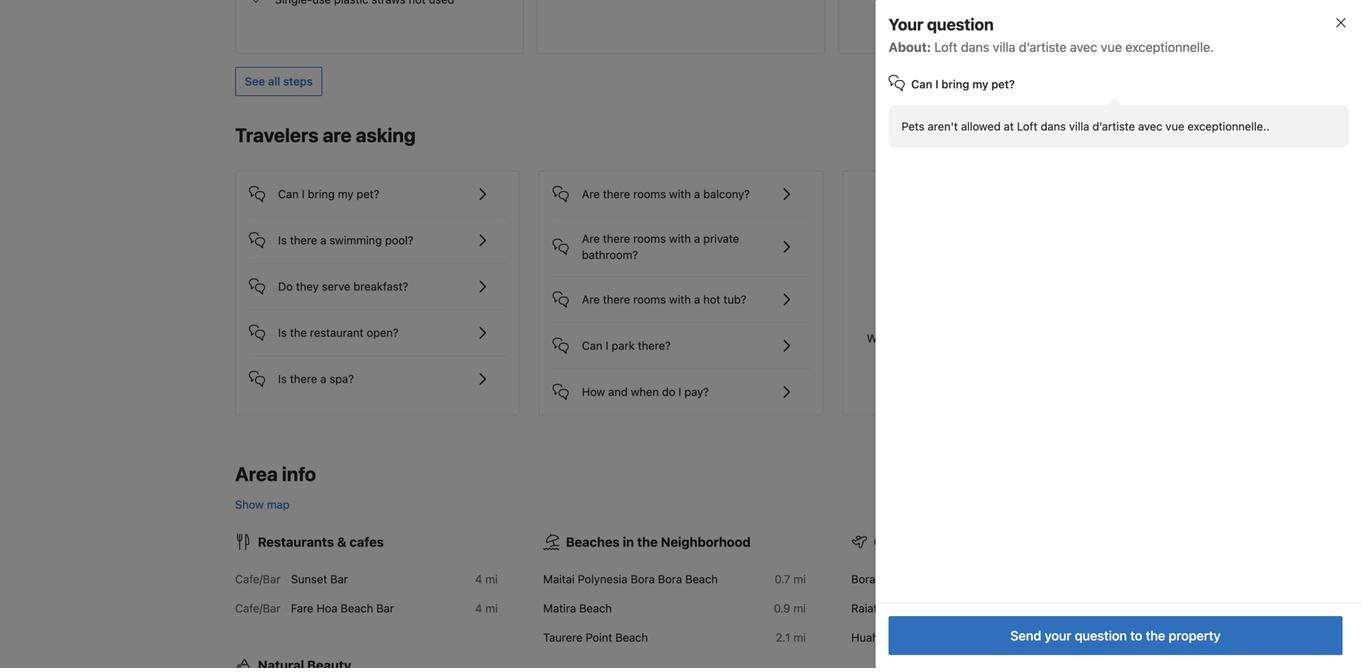 Task type: describe. For each thing, give the bounding box(es) containing it.
questions
[[1052, 332, 1103, 345]]

and
[[609, 385, 628, 399]]

exceptionnelle.
[[1126, 39, 1215, 55]]

0 vertical spatial to
[[1010, 332, 1020, 345]]

48 mi
[[1085, 631, 1115, 644]]

the inside "button"
[[1146, 628, 1166, 644]]

are there rooms with a hot tub? button
[[553, 277, 810, 309]]

spa?
[[330, 372, 354, 386]]

breakfast?
[[354, 280, 409, 293]]

2 bora from the left
[[658, 573, 683, 586]]

pet? inside button
[[357, 187, 380, 201]]

0.9 mi
[[774, 602, 806, 615]]

pets aren't allowed at loft dans villa d'artiste avec vue exceptionnelle..
[[902, 120, 1270, 133]]

see availability button
[[1028, 122, 1128, 151]]

steps
[[283, 75, 313, 88]]

send your question to the property button
[[889, 617, 1343, 655]]

4 mi for sunset bar
[[475, 573, 498, 586]]

serve
[[322, 280, 351, 293]]

do they serve breakfast?
[[278, 280, 409, 293]]

cafe/bar for fare hoa beach bar
[[235, 602, 281, 615]]

rooms for balcony?
[[634, 187, 666, 201]]

is there a spa?
[[278, 372, 354, 386]]

balcony?
[[704, 187, 750, 201]]

1 horizontal spatial vue
[[1166, 120, 1185, 133]]

mi left 'maitai' at bottom
[[486, 573, 498, 586]]

1 vertical spatial the
[[637, 535, 658, 550]]

d'artiste inside 'your question about: loft dans villa d'artiste avec vue exceptionnelle.'
[[1020, 39, 1067, 55]]

do
[[662, 385, 676, 399]]

i right do
[[679, 385, 682, 399]]

airports
[[925, 535, 977, 550]]

mi for huahine – fare airport
[[1102, 631, 1115, 644]]

see all steps
[[245, 75, 313, 88]]

raiatea
[[852, 602, 890, 615]]

matira beach
[[544, 602, 612, 615]]

are there rooms with a balcony? button
[[553, 172, 810, 204]]

my inside can i bring my pet? button
[[338, 187, 354, 201]]

there for is there a swimming pool?
[[290, 234, 317, 247]]

are
[[323, 124, 352, 146]]

1 vertical spatial airport
[[894, 602, 930, 615]]

0 vertical spatial airport
[[906, 573, 943, 586]]

are for are there rooms with a balcony?
[[582, 187, 600, 201]]

bora bora airport
[[852, 573, 943, 586]]

are there rooms with a private bathroom?
[[582, 232, 740, 262]]

huahine
[[852, 631, 895, 644]]

1 bora from the left
[[631, 573, 655, 586]]

with for hot
[[669, 293, 691, 306]]

swimming
[[330, 234, 382, 247]]

3 bora from the left
[[852, 573, 876, 586]]

can for can i bring my pet? button
[[278, 187, 299, 201]]

4 bora from the left
[[879, 573, 903, 586]]

mi for raiatea airport
[[1102, 602, 1115, 615]]

exceptionnelle..
[[1188, 120, 1270, 133]]

vue inside 'your question about: loft dans villa d'artiste avec vue exceptionnelle.'
[[1101, 39, 1123, 55]]

avec inside 'your question about: loft dans villa d'artiste avec vue exceptionnelle.'
[[1071, 39, 1098, 55]]

can for can i park there? button
[[582, 339, 603, 352]]

4 for sunset bar
[[475, 573, 483, 586]]

1 horizontal spatial bar
[[377, 602, 394, 615]]

i inside dialog
[[936, 77, 939, 91]]

taurere
[[544, 631, 583, 644]]

info
[[282, 463, 316, 485]]

rooms for hot
[[634, 293, 666, 306]]

is there a spa? button
[[249, 356, 506, 389]]

cafes
[[350, 535, 384, 550]]

they
[[296, 280, 319, 293]]

how and when do i pay? button
[[553, 369, 810, 402]]

1 horizontal spatial villa
[[1070, 120, 1090, 133]]

restaurants & cafes
[[258, 535, 384, 550]]

is for is there a spa?
[[278, 372, 287, 386]]

can i bring my pet? button
[[249, 172, 506, 204]]

are there rooms with a private bathroom? button
[[553, 218, 810, 263]]

0.9
[[774, 602, 791, 615]]

loft inside 'your question about: loft dans villa d'artiste avec vue exceptionnelle.'
[[935, 39, 958, 55]]

&
[[337, 535, 347, 550]]

sunset
[[291, 573, 327, 586]]

about:
[[889, 39, 932, 55]]

point
[[586, 631, 613, 644]]

beach right 'hoa'
[[341, 602, 373, 615]]

is the restaurant open?
[[278, 326, 399, 339]]

huahine – fare airport
[[852, 631, 969, 644]]

a inside button
[[320, 372, 327, 386]]

asking
[[356, 124, 416, 146]]

most
[[1023, 332, 1049, 345]]

pets
[[902, 120, 925, 133]]

are for are there rooms with a hot tub?
[[582, 293, 600, 306]]

see all steps button
[[235, 67, 323, 96]]

your
[[889, 15, 924, 34]]

aren't
[[928, 120, 958, 133]]

1 horizontal spatial dans
[[1041, 120, 1067, 133]]

are there rooms with a balcony?
[[582, 187, 750, 201]]

answer
[[969, 332, 1007, 345]]

restaurants
[[258, 535, 334, 550]]

mi for matira beach
[[794, 602, 806, 615]]

2 vertical spatial airport
[[933, 631, 969, 644]]

a for are there rooms with a private bathroom?
[[694, 232, 701, 245]]

with for balcony?
[[669, 187, 691, 201]]

is the restaurant open? button
[[249, 310, 506, 343]]

private
[[704, 232, 740, 245]]

send your question to the property
[[1011, 628, 1221, 644]]

1 horizontal spatial d'artiste
[[1093, 120, 1136, 133]]

4 for fare hoa beach bar
[[475, 602, 483, 615]]

your
[[1045, 628, 1072, 644]]

allowed
[[962, 120, 1001, 133]]



Task type: locate. For each thing, give the bounding box(es) containing it.
to left most
[[1010, 332, 1020, 345]]

mi right 22
[[1102, 602, 1115, 615]]

to
[[1010, 332, 1020, 345], [1131, 628, 1143, 644]]

to inside "button"
[[1131, 628, 1143, 644]]

2 horizontal spatial the
[[1146, 628, 1166, 644]]

1 horizontal spatial can i bring my pet?
[[912, 77, 1016, 91]]

pet?
[[992, 77, 1016, 91], [357, 187, 380, 201]]

1 vertical spatial fare
[[908, 631, 930, 644]]

rooms up bathroom? on the left top of the page
[[634, 232, 666, 245]]

your question about: loft dans villa d'artiste avec vue exceptionnelle.
[[889, 15, 1215, 55]]

have
[[887, 332, 912, 345]]

fare right –
[[908, 631, 930, 644]]

a left hot
[[694, 293, 701, 306]]

1 vertical spatial vue
[[1166, 120, 1185, 133]]

maitai polynesia bora bora beach
[[544, 573, 718, 586]]

the left the "restaurant"
[[290, 326, 307, 339]]

all
[[268, 75, 280, 88]]

instant
[[931, 332, 966, 345]]

0 vertical spatial are
[[582, 187, 600, 201]]

see availability
[[1038, 130, 1118, 143]]

1 cafe/bar from the top
[[235, 573, 281, 586]]

taurere point beach
[[544, 631, 648, 644]]

i up is there a swimming pool?
[[302, 187, 305, 201]]

my inside your question dialog
[[973, 77, 989, 91]]

0 vertical spatial cafe/bar
[[235, 573, 281, 586]]

0 vertical spatial see
[[245, 75, 265, 88]]

closest airports
[[875, 535, 977, 550]]

loft right 'about:'
[[935, 39, 958, 55]]

are there rooms with a hot tub?
[[582, 293, 747, 306]]

1 vertical spatial dans
[[1041, 120, 1067, 133]]

1 vertical spatial cafe/bar
[[235, 602, 281, 615]]

is for is the restaurant open?
[[278, 326, 287, 339]]

0 horizontal spatial dans
[[962, 39, 990, 55]]

0 vertical spatial can i bring my pet?
[[912, 77, 1016, 91]]

1 vertical spatial rooms
[[634, 232, 666, 245]]

can i bring my pet? inside your question dialog
[[912, 77, 1016, 91]]

0 horizontal spatial pet?
[[357, 187, 380, 201]]

there for are there rooms with a hot tub?
[[603, 293, 631, 306]]

question
[[928, 15, 994, 34], [1075, 628, 1128, 644]]

bora up raiatea
[[852, 573, 876, 586]]

when
[[631, 385, 659, 399]]

can left park
[[582, 339, 603, 352]]

1 vertical spatial with
[[669, 232, 691, 245]]

1 vertical spatial see
[[1038, 130, 1058, 143]]

bring inside your question dialog
[[942, 77, 970, 91]]

–
[[898, 631, 904, 644]]

the left property
[[1146, 628, 1166, 644]]

2 vertical spatial the
[[1146, 628, 1166, 644]]

mi right 0.7
[[794, 573, 806, 586]]

i up the aren't in the top right of the page
[[936, 77, 939, 91]]

bar up fare hoa beach bar
[[330, 573, 348, 586]]

4 mi left 'maitai' at bottom
[[475, 573, 498, 586]]

is up do
[[278, 234, 287, 247]]

cafe/bar for sunset bar
[[235, 573, 281, 586]]

2 vertical spatial rooms
[[634, 293, 666, 306]]

0 vertical spatial fare
[[291, 602, 314, 615]]

neighborhood
[[661, 535, 751, 550]]

4 left 'maitai' at bottom
[[475, 573, 483, 586]]

0 horizontal spatial loft
[[935, 39, 958, 55]]

can i bring my pet? up is there a swimming pool?
[[278, 187, 380, 201]]

is for is there a swimming pool?
[[278, 234, 287, 247]]

an
[[915, 332, 927, 345]]

there for is there a spa?
[[290, 372, 317, 386]]

loft
[[935, 39, 958, 55], [1018, 120, 1038, 133]]

can
[[912, 77, 933, 91], [278, 187, 299, 201], [582, 339, 603, 352]]

0 vertical spatial with
[[669, 187, 691, 201]]

0 horizontal spatial see
[[245, 75, 265, 88]]

bar right 'hoa'
[[377, 602, 394, 615]]

can inside button
[[278, 187, 299, 201]]

fare hoa beach bar
[[291, 602, 394, 615]]

airport right –
[[933, 631, 969, 644]]

1 vertical spatial 4 mi
[[475, 602, 498, 615]]

1 horizontal spatial loft
[[1018, 120, 1038, 133]]

0 vertical spatial loft
[[935, 39, 958, 55]]

1 vertical spatial d'artiste
[[1093, 120, 1136, 133]]

1 vertical spatial pet?
[[357, 187, 380, 201]]

4 mi for fare hoa beach bar
[[475, 602, 498, 615]]

with inside are there rooms with a hot tub? button
[[669, 293, 691, 306]]

0 horizontal spatial can
[[278, 187, 299, 201]]

22
[[1086, 602, 1099, 615]]

2 vertical spatial with
[[669, 293, 691, 306]]

i inside button
[[302, 187, 305, 201]]

see inside see all steps button
[[245, 75, 265, 88]]

0 vertical spatial bar
[[330, 573, 348, 586]]

area info
[[235, 463, 316, 485]]

mi for taurere point beach
[[794, 631, 806, 644]]

1 with from the top
[[669, 187, 691, 201]]

there inside are there rooms with a private bathroom?
[[603, 232, 631, 245]]

1 vertical spatial my
[[338, 187, 354, 201]]

closest
[[875, 535, 922, 550]]

loft right at in the right top of the page
[[1018, 120, 1038, 133]]

a left swimming
[[320, 234, 327, 247]]

dans right at in the right top of the page
[[1041, 120, 1067, 133]]

mi left matira
[[486, 602, 498, 615]]

fare
[[291, 602, 314, 615], [908, 631, 930, 644]]

bring
[[942, 77, 970, 91], [308, 187, 335, 201]]

1 horizontal spatial avec
[[1139, 120, 1163, 133]]

there?
[[638, 339, 671, 352]]

pool?
[[385, 234, 414, 247]]

0 horizontal spatial villa
[[993, 39, 1016, 55]]

2 vertical spatial can
[[582, 339, 603, 352]]

vue left exceptionnelle.
[[1101, 39, 1123, 55]]

1 4 mi from the top
[[475, 573, 498, 586]]

there
[[603, 187, 631, 201], [603, 232, 631, 245], [290, 234, 317, 247], [603, 293, 631, 306], [290, 372, 317, 386]]

can i bring my pet?
[[912, 77, 1016, 91], [278, 187, 380, 201]]

matira
[[544, 602, 577, 615]]

can i park there? button
[[553, 323, 810, 356]]

0 horizontal spatial vue
[[1101, 39, 1123, 55]]

raiatea airport
[[852, 602, 930, 615]]

with inside are there rooms with a balcony? button
[[669, 187, 691, 201]]

bora up raiatea airport
[[879, 573, 903, 586]]

at
[[1004, 120, 1014, 133]]

a inside are there rooms with a private bathroom?
[[694, 232, 701, 245]]

0 horizontal spatial fare
[[291, 602, 314, 615]]

sunset bar
[[291, 573, 348, 586]]

0 vertical spatial can
[[912, 77, 933, 91]]

see for see availability
[[1038, 130, 1058, 143]]

1 is from the top
[[278, 234, 287, 247]]

dans inside 'your question about: loft dans villa d'artiste avec vue exceptionnelle.'
[[962, 39, 990, 55]]

the
[[290, 326, 307, 339], [637, 535, 658, 550], [1146, 628, 1166, 644]]

0 horizontal spatial can i bring my pet?
[[278, 187, 380, 201]]

2.1 mi
[[776, 631, 806, 644]]

mi for maitai polynesia bora bora beach
[[794, 573, 806, 586]]

my up allowed
[[973, 77, 989, 91]]

with left hot
[[669, 293, 691, 306]]

open?
[[367, 326, 399, 339]]

1 4 from the top
[[475, 573, 483, 586]]

0 vertical spatial is
[[278, 234, 287, 247]]

3 are from the top
[[582, 293, 600, 306]]

pet? inside your question dialog
[[992, 77, 1016, 91]]

a left private
[[694, 232, 701, 245]]

2 horizontal spatial can
[[912, 77, 933, 91]]

1 horizontal spatial my
[[973, 77, 989, 91]]

0 vertical spatial my
[[973, 77, 989, 91]]

with
[[669, 187, 691, 201], [669, 232, 691, 245], [669, 293, 691, 306]]

1 vertical spatial bar
[[377, 602, 394, 615]]

a left spa?
[[320, 372, 327, 386]]

1 vertical spatial loft
[[1018, 120, 1038, 133]]

restaurant
[[310, 326, 364, 339]]

is left spa?
[[278, 372, 287, 386]]

there for are there rooms with a balcony?
[[603, 187, 631, 201]]

hoa
[[317, 602, 338, 615]]

your question dialog
[[850, 0, 1363, 668]]

bathroom?
[[582, 248, 638, 262]]

the inside button
[[290, 326, 307, 339]]

polynesia
[[578, 573, 628, 586]]

i left park
[[606, 339, 609, 352]]

area
[[235, 463, 278, 485]]

in
[[623, 535, 634, 550]]

question right your
[[928, 15, 994, 34]]

my up is there a swimming pool?
[[338, 187, 354, 201]]

do they serve breakfast? button
[[249, 264, 506, 296]]

with for private
[[669, 232, 691, 245]]

1 vertical spatial is
[[278, 326, 287, 339]]

4 mi
[[475, 573, 498, 586], [475, 602, 498, 615]]

the right "in" on the bottom left of the page
[[637, 535, 658, 550]]

2 rooms from the top
[[634, 232, 666, 245]]

travelers are asking
[[235, 124, 416, 146]]

with left private
[[669, 232, 691, 245]]

2 vertical spatial are
[[582, 293, 600, 306]]

3 is from the top
[[278, 372, 287, 386]]

1 vertical spatial can i bring my pet?
[[278, 187, 380, 201]]

can down 'about:'
[[912, 77, 933, 91]]

mi right 2.1 on the right of the page
[[794, 631, 806, 644]]

beach
[[686, 573, 718, 586], [341, 602, 373, 615], [580, 602, 612, 615], [616, 631, 648, 644]]

1 vertical spatial villa
[[1070, 120, 1090, 133]]

rooms for private
[[634, 232, 666, 245]]

avec up pets aren't allowed at loft dans villa d'artiste avec vue exceptionnelle..
[[1071, 39, 1098, 55]]

beaches
[[566, 535, 620, 550]]

rooms
[[634, 187, 666, 201], [634, 232, 666, 245], [634, 293, 666, 306]]

availability
[[1061, 130, 1118, 143]]

villa up at in the right top of the page
[[993, 39, 1016, 55]]

can i park there?
[[582, 339, 671, 352]]

a for are there rooms with a balcony?
[[694, 187, 701, 201]]

bring up the aren't in the top right of the page
[[942, 77, 970, 91]]

1 vertical spatial question
[[1075, 628, 1128, 644]]

4 left matira
[[475, 602, 483, 615]]

1 vertical spatial are
[[582, 232, 600, 245]]

villa right at in the right top of the page
[[1070, 120, 1090, 133]]

is
[[278, 234, 287, 247], [278, 326, 287, 339], [278, 372, 287, 386]]

with inside are there rooms with a private bathroom?
[[669, 232, 691, 245]]

2 is from the top
[[278, 326, 287, 339]]

bora down "in" on the bottom left of the page
[[631, 573, 655, 586]]

3 with from the top
[[669, 293, 691, 306]]

0 horizontal spatial question
[[928, 15, 994, 34]]

2 are from the top
[[582, 232, 600, 245]]

is inside button
[[278, 372, 287, 386]]

do
[[278, 280, 293, 293]]

0 vertical spatial question
[[928, 15, 994, 34]]

pet? up is there a swimming pool? button
[[357, 187, 380, 201]]

1 vertical spatial can
[[278, 187, 299, 201]]

48
[[1085, 631, 1099, 644]]

beach up taurere point beach
[[580, 602, 612, 615]]

cafe/bar
[[235, 573, 281, 586], [235, 602, 281, 615]]

beach right point
[[616, 631, 648, 644]]

to right the 48 mi
[[1131, 628, 1143, 644]]

pay?
[[685, 385, 709, 399]]

see inside see availability button
[[1038, 130, 1058, 143]]

2 4 from the top
[[475, 602, 483, 615]]

4 mi left matira
[[475, 602, 498, 615]]

mi right 48
[[1102, 631, 1115, 644]]

0 horizontal spatial avec
[[1071, 39, 1098, 55]]

rooms up there?
[[634, 293, 666, 306]]

question inside send your question to the property "button"
[[1075, 628, 1128, 644]]

bora
[[631, 573, 655, 586], [658, 573, 683, 586], [852, 573, 876, 586], [879, 573, 903, 586]]

pet? up at in the right top of the page
[[992, 77, 1016, 91]]

we have an instant answer to most questions
[[867, 332, 1103, 345]]

2 cafe/bar from the top
[[235, 602, 281, 615]]

see left all
[[245, 75, 265, 88]]

1 horizontal spatial fare
[[908, 631, 930, 644]]

0 horizontal spatial to
[[1010, 332, 1020, 345]]

avec right availability
[[1139, 120, 1163, 133]]

we
[[867, 332, 884, 345]]

1 are from the top
[[582, 187, 600, 201]]

0 vertical spatial 4 mi
[[475, 573, 498, 586]]

a
[[694, 187, 701, 201], [694, 232, 701, 245], [320, 234, 327, 247], [694, 293, 701, 306], [320, 372, 327, 386]]

rooms inside are there rooms with a private bathroom?
[[634, 232, 666, 245]]

with up "are there rooms with a private bathroom?" button at the top
[[669, 187, 691, 201]]

0 horizontal spatial the
[[290, 326, 307, 339]]

2 4 mi from the top
[[475, 602, 498, 615]]

beach down neighborhood
[[686, 573, 718, 586]]

2 vertical spatial is
[[278, 372, 287, 386]]

1 vertical spatial to
[[1131, 628, 1143, 644]]

see for see all steps
[[245, 75, 265, 88]]

0.7
[[775, 573, 791, 586]]

rooms up are there rooms with a private bathroom?
[[634, 187, 666, 201]]

airport down closest airports
[[906, 573, 943, 586]]

can down travelers
[[278, 187, 299, 201]]

1 vertical spatial bring
[[308, 187, 335, 201]]

a for are there rooms with a hot tub?
[[694, 293, 701, 306]]

property
[[1169, 628, 1221, 644]]

1 rooms from the top
[[634, 187, 666, 201]]

0 vertical spatial the
[[290, 326, 307, 339]]

can i bring my pet? inside button
[[278, 187, 380, 201]]

are inside are there rooms with a private bathroom?
[[582, 232, 600, 245]]

1 horizontal spatial question
[[1075, 628, 1128, 644]]

0 vertical spatial villa
[[993, 39, 1016, 55]]

can i bring my pet? up allowed
[[912, 77, 1016, 91]]

bora down the beaches in the neighborhood
[[658, 573, 683, 586]]

0 horizontal spatial bring
[[308, 187, 335, 201]]

airport up "huahine – fare airport" on the right bottom of the page
[[894, 602, 930, 615]]

cafe/bar left 'hoa'
[[235, 602, 281, 615]]

question inside 'your question about: loft dans villa d'artiste avec vue exceptionnelle.'
[[928, 15, 994, 34]]

2 with from the top
[[669, 232, 691, 245]]

1 horizontal spatial to
[[1131, 628, 1143, 644]]

bring inside button
[[308, 187, 335, 201]]

3 rooms from the top
[[634, 293, 666, 306]]

4
[[475, 573, 483, 586], [475, 602, 483, 615]]

1 horizontal spatial the
[[637, 535, 658, 550]]

0 horizontal spatial bar
[[330, 573, 348, 586]]

airport
[[906, 573, 943, 586], [894, 602, 930, 615], [933, 631, 969, 644]]

fare left 'hoa'
[[291, 602, 314, 615]]

question down 22 mi
[[1075, 628, 1128, 644]]

send
[[1011, 628, 1042, 644]]

villa inside 'your question about: loft dans villa d'artiste avec vue exceptionnelle.'
[[993, 39, 1016, 55]]

0 vertical spatial rooms
[[634, 187, 666, 201]]

see right at in the right top of the page
[[1038, 130, 1058, 143]]

is there a swimming pool? button
[[249, 218, 506, 250]]

there inside button
[[290, 372, 317, 386]]

mi right 0.9
[[794, 602, 806, 615]]

1 vertical spatial 4
[[475, 602, 483, 615]]

can inside button
[[582, 339, 603, 352]]

1 horizontal spatial see
[[1038, 130, 1058, 143]]

is down do
[[278, 326, 287, 339]]

0 vertical spatial d'artiste
[[1020, 39, 1067, 55]]

vue left exceptionnelle..
[[1166, 120, 1185, 133]]

are for are there rooms with a private bathroom?
[[582, 232, 600, 245]]

0 vertical spatial pet?
[[992, 77, 1016, 91]]

dans right 'about:'
[[962, 39, 990, 55]]

can inside your question dialog
[[912, 77, 933, 91]]

1 vertical spatial avec
[[1139, 120, 1163, 133]]

0 vertical spatial vue
[[1101, 39, 1123, 55]]

bar
[[330, 573, 348, 586], [377, 602, 394, 615]]

22 mi
[[1086, 602, 1115, 615]]

0 horizontal spatial d'artiste
[[1020, 39, 1067, 55]]

1 horizontal spatial can
[[582, 339, 603, 352]]

hot
[[704, 293, 721, 306]]

0 vertical spatial avec
[[1071, 39, 1098, 55]]

2.1
[[776, 631, 791, 644]]

0 vertical spatial bring
[[942, 77, 970, 91]]

bring up is there a swimming pool?
[[308, 187, 335, 201]]

there for are there rooms with a private bathroom?
[[603, 232, 631, 245]]

0 vertical spatial dans
[[962, 39, 990, 55]]

0 vertical spatial 4
[[475, 573, 483, 586]]

1 horizontal spatial bring
[[942, 77, 970, 91]]

a left balcony? in the right top of the page
[[694, 187, 701, 201]]

cafe/bar left sunset at the left of the page
[[235, 573, 281, 586]]

1 horizontal spatial pet?
[[992, 77, 1016, 91]]

dans
[[962, 39, 990, 55], [1041, 120, 1067, 133]]

0 horizontal spatial my
[[338, 187, 354, 201]]



Task type: vqa. For each thing, say whether or not it's contained in the screenshot.
is
yes



